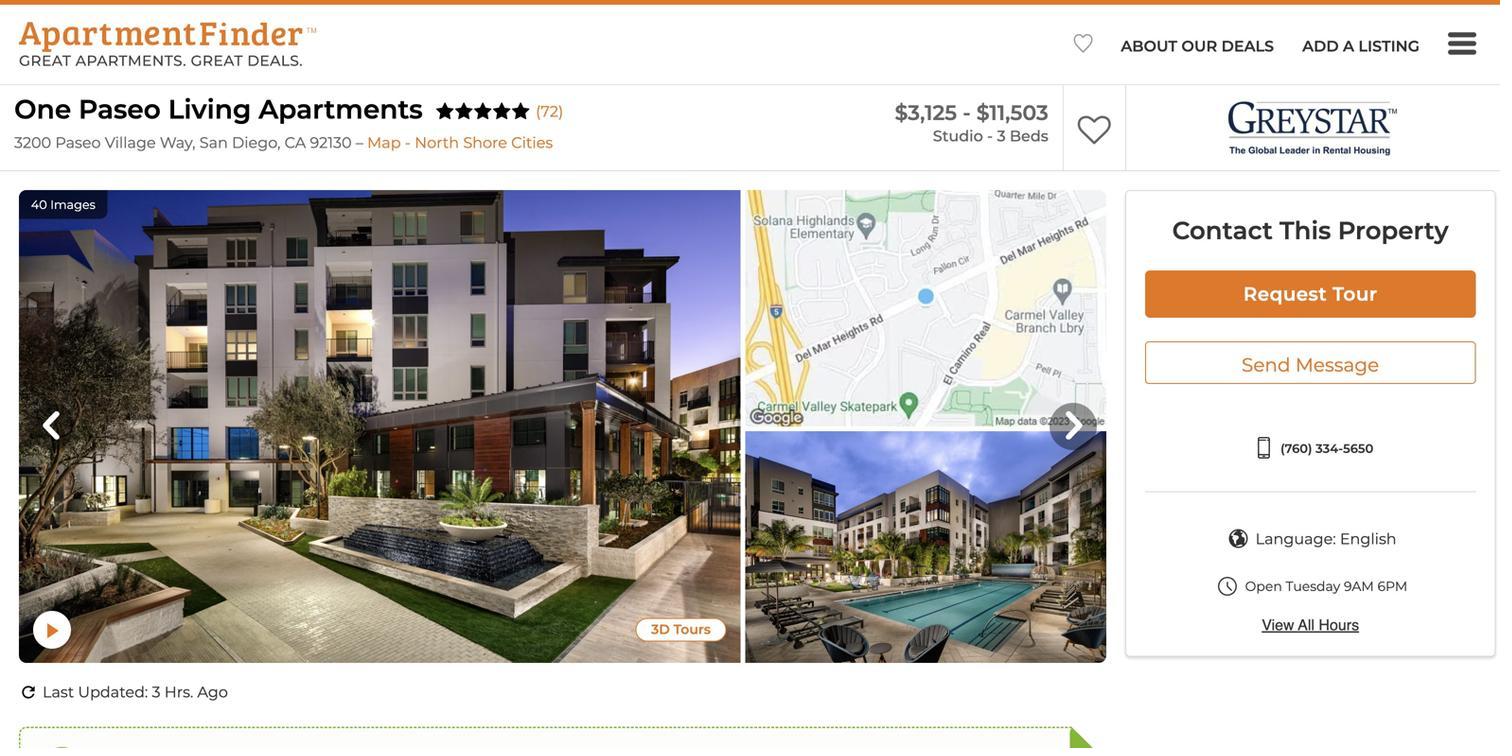 Task type: locate. For each thing, give the bounding box(es) containing it.
- right studio
[[987, 127, 993, 145]]

language: english
[[1256, 530, 1397, 549]]

0 vertical spatial paseo
[[79, 93, 161, 125]]

3d tours button
[[636, 619, 727, 642]]

all
[[1298, 617, 1315, 634]]

tuesday
[[1286, 579, 1341, 595]]

english
[[1340, 530, 1397, 549]]

1 vertical spatial paseo
[[55, 133, 101, 152]]

6pm
[[1378, 579, 1408, 595]]

one
[[14, 93, 71, 125]]

hrs.
[[164, 684, 193, 702]]

0 vertical spatial 3
[[997, 127, 1006, 145]]

add a listing link
[[1289, 32, 1434, 57]]

send message
[[1242, 354, 1379, 377]]

listing
[[1359, 37, 1420, 55]]

send
[[1242, 354, 1291, 377]]

3 down $11,503
[[997, 127, 1006, 145]]

map
[[367, 133, 401, 152]]

diego,
[[232, 133, 281, 152]]

(72) link
[[536, 102, 564, 121]]

cities
[[511, 133, 553, 152]]

message
[[1296, 354, 1379, 377]]

request tour
[[1244, 283, 1378, 306]]

9am
[[1344, 579, 1374, 595]]

paseo
[[79, 93, 161, 125], [55, 133, 101, 152]]

about
[[1121, 37, 1178, 55]]

92130
[[310, 133, 352, 152]]

request tour link
[[1244, 283, 1378, 306]]

1 vertical spatial -
[[987, 127, 993, 145]]

request
[[1244, 283, 1327, 306]]

open
[[1245, 579, 1282, 595]]

way,
[[160, 133, 196, 152]]

3
[[997, 127, 1006, 145], [152, 684, 161, 702]]

3 left "hrs."
[[152, 684, 161, 702]]

last updated: 3 hrs. ago
[[43, 684, 228, 702]]

paseo right 3200
[[55, 133, 101, 152]]

images
[[50, 197, 96, 212]]

- up studio
[[963, 100, 971, 125]]

san
[[200, 133, 228, 152]]

paseo up village
[[79, 93, 161, 125]]

(72)
[[536, 102, 564, 121]]

deals
[[1222, 37, 1274, 55]]

(760) 334-5650
[[1281, 442, 1374, 457]]

tours
[[674, 622, 711, 638]]

0 vertical spatial -
[[963, 100, 971, 125]]

3 inside $3,125 - $11,503 studio - 3 beds
[[997, 127, 1006, 145]]

about our deals
[[1121, 37, 1274, 55]]

334-
[[1316, 442, 1343, 457]]

1 horizontal spatial 3
[[997, 127, 1006, 145]]

send message link
[[1242, 354, 1379, 377]]

-
[[963, 100, 971, 125], [987, 127, 993, 145]]

paseo for village
[[55, 133, 101, 152]]

1 vertical spatial 3
[[152, 684, 161, 702]]

1 horizontal spatial -
[[987, 127, 993, 145]]



Task type: vqa. For each thing, say whether or not it's contained in the screenshot.
the "Off" to the top
no



Task type: describe. For each thing, give the bounding box(es) containing it.
3d tours
[[651, 622, 711, 638]]

last
[[43, 684, 74, 702]]

add
[[1303, 37, 1339, 55]]

0 horizontal spatial -
[[963, 100, 971, 125]]

one paseo living apartments
[[14, 93, 423, 125]]

ca
[[285, 133, 306, 152]]

$3,125 - $11,503 studio - 3 beds
[[895, 100, 1049, 145]]

beds
[[1010, 127, 1049, 145]]

3200
[[14, 133, 51, 152]]

map link
[[367, 133, 415, 152]]

a
[[1343, 37, 1355, 55]]

5650
[[1343, 442, 1374, 457]]

shore
[[463, 133, 507, 152]]

open tuesday 9am 6pm
[[1245, 579, 1408, 595]]

studio
[[933, 127, 983, 145]]

ago
[[197, 684, 228, 702]]

updated:
[[78, 684, 148, 702]]

add a listing
[[1303, 37, 1420, 55]]

village
[[105, 133, 156, 152]]

40
[[31, 197, 47, 212]]

3d
[[651, 622, 670, 638]]

view all hours
[[1262, 617, 1359, 634]]

40 images
[[31, 197, 96, 212]]

north shore cities
[[415, 133, 553, 152]]

north
[[415, 133, 459, 152]]

view
[[1262, 617, 1295, 634]]

hours
[[1319, 617, 1359, 634]]

$11,503
[[977, 100, 1049, 125]]

about our deals link
[[1107, 32, 1289, 57]]

(760)
[[1281, 442, 1312, 457]]

property
[[1338, 216, 1449, 246]]

language:
[[1256, 530, 1336, 549]]

paseo for living
[[79, 93, 161, 125]]

this
[[1280, 216, 1331, 246]]

apartments
[[259, 93, 423, 125]]

tour
[[1333, 283, 1378, 306]]

our
[[1182, 37, 1218, 55]]

living
[[168, 93, 251, 125]]

contact this property
[[1172, 216, 1449, 246]]

0 horizontal spatial 3
[[152, 684, 161, 702]]

contact
[[1172, 216, 1273, 246]]

north shore cities link
[[415, 133, 553, 152]]

3200 paseo village way, san diego, ca  92130
[[14, 133, 352, 152]]

$3,125
[[895, 100, 957, 125]]



